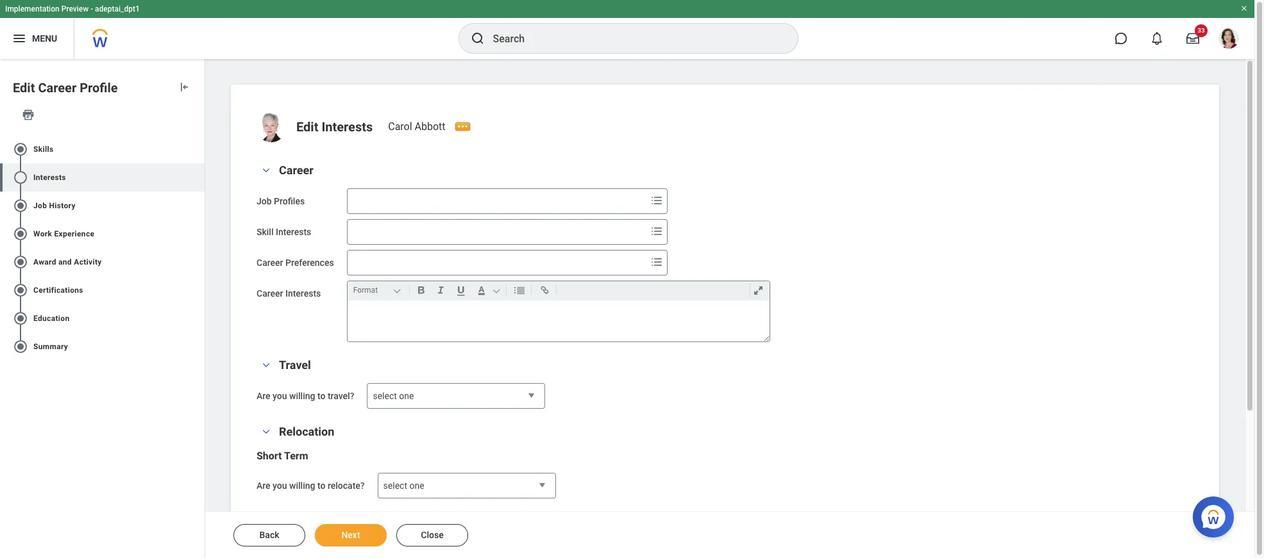 Task type: locate. For each thing, give the bounding box(es) containing it.
Job Profiles field
[[347, 190, 646, 213]]

willing inside the travel group
[[289, 391, 315, 402]]

4 radio custom image from the top
[[13, 255, 28, 270]]

2 willing from the top
[[289, 481, 315, 491]]

radio custom image for award and activity
[[13, 255, 28, 270]]

select one inside the short term group
[[383, 481, 424, 491]]

select right 'travel?'
[[373, 391, 397, 402]]

are inside the short term group
[[257, 481, 270, 491]]

5 error image from the top
[[192, 255, 205, 270]]

error image inside summary link
[[192, 339, 205, 355]]

to left relocate?
[[317, 481, 325, 491]]

error image
[[192, 142, 205, 157], [192, 170, 205, 185], [192, 198, 205, 213], [192, 226, 205, 242], [192, 255, 205, 270], [192, 311, 205, 326], [192, 339, 205, 355]]

job inside 'career' group
[[257, 196, 272, 207]]

3 radio custom image from the top
[[13, 339, 28, 355]]

interests down preferences
[[285, 289, 321, 299]]

error image for summary
[[192, 339, 205, 355]]

0 horizontal spatial edit
[[13, 80, 35, 96]]

2 chevron down image from the top
[[258, 428, 274, 437]]

radio custom image inside award and activity link
[[13, 255, 28, 270]]

0 vertical spatial select one
[[373, 391, 414, 402]]

job for job history
[[33, 201, 47, 210]]

1 vertical spatial prompts image
[[649, 255, 664, 270]]

and
[[58, 258, 72, 267]]

3 error image from the top
[[192, 198, 205, 213]]

job profiles
[[257, 196, 305, 207]]

radio custom image
[[13, 170, 28, 185], [13, 311, 28, 326], [13, 339, 28, 355]]

select right relocate?
[[383, 481, 407, 491]]

1 chevron down image from the top
[[258, 361, 274, 370]]

3 radio custom image from the top
[[13, 226, 28, 242]]

list containing skills
[[0, 130, 205, 366]]

2 vertical spatial radio custom image
[[13, 339, 28, 355]]

radio custom image inside work experience link
[[13, 226, 28, 242]]

radio custom image down 'print' image
[[13, 170, 28, 185]]

0 vertical spatial radio custom image
[[13, 170, 28, 185]]

select one button
[[367, 384, 545, 410], [378, 473, 556, 500]]

1 vertical spatial chevron down image
[[258, 428, 274, 437]]

1 vertical spatial you
[[273, 481, 287, 491]]

one for are you willing to travel?
[[399, 391, 414, 402]]

willing
[[289, 391, 315, 402], [289, 481, 315, 491]]

short term
[[257, 450, 308, 462]]

career down career preferences on the top of page
[[257, 289, 283, 299]]

chevron down image up short
[[258, 428, 274, 437]]

radio custom image for interests
[[13, 170, 28, 185]]

you for are you willing to travel?
[[273, 391, 287, 402]]

edit right employee's photo (carol abbott)
[[296, 119, 318, 135]]

1 willing from the top
[[289, 391, 315, 402]]

6 error image from the top
[[192, 311, 205, 326]]

chevron down image inside relocation group
[[258, 428, 274, 437]]

select one button inside the travel group
[[367, 384, 545, 410]]

2 error image from the top
[[192, 170, 205, 185]]

edit interests
[[296, 119, 373, 135]]

1 vertical spatial are
[[257, 481, 270, 491]]

travel?
[[328, 391, 354, 402]]

next button
[[315, 525, 387, 547]]

one inside the short term group
[[409, 481, 424, 491]]

job left history
[[33, 201, 47, 210]]

radio custom image left education
[[13, 311, 28, 326]]

select one button for are you willing to relocate?
[[378, 473, 556, 500]]

edit
[[13, 80, 35, 96], [296, 119, 318, 135]]

justify image
[[12, 31, 27, 46]]

close
[[421, 530, 444, 541]]

list
[[0, 130, 205, 366]]

career button
[[279, 164, 314, 177]]

0 vertical spatial you
[[273, 391, 287, 402]]

back button
[[233, 525, 305, 547]]

1 vertical spatial to
[[317, 481, 325, 491]]

select
[[373, 391, 397, 402], [383, 481, 407, 491]]

Skill Interests field
[[347, 221, 646, 244]]

next
[[342, 530, 360, 541]]

skill interests
[[257, 227, 311, 237]]

one inside the travel group
[[399, 391, 414, 402]]

to inside the short term group
[[317, 481, 325, 491]]

profiles
[[274, 196, 305, 207]]

0 vertical spatial select one button
[[367, 384, 545, 410]]

to for relocate?
[[317, 481, 325, 491]]

you down short term button
[[273, 481, 287, 491]]

1 you from the top
[[273, 391, 287, 402]]

implementation preview -   adeptai_dpt1
[[5, 4, 140, 13]]

willing down term
[[289, 481, 315, 491]]

menu
[[32, 33, 57, 43]]

interests left 'carol'
[[322, 119, 373, 135]]

1 vertical spatial edit
[[296, 119, 318, 135]]

radio custom image
[[13, 142, 28, 157], [13, 198, 28, 213], [13, 226, 28, 242], [13, 255, 28, 270], [13, 283, 28, 298]]

prompts image for career preferences
[[649, 255, 664, 270]]

0 vertical spatial chevron down image
[[258, 361, 274, 370]]

job
[[257, 196, 272, 207], [33, 201, 47, 210]]

select one inside the travel group
[[373, 391, 414, 402]]

work
[[33, 229, 52, 238]]

format
[[353, 286, 378, 295]]

1 radio custom image from the top
[[13, 142, 28, 157]]

chevron down image
[[258, 361, 274, 370], [258, 428, 274, 437]]

underline image
[[452, 283, 470, 298]]

0 horizontal spatial job
[[33, 201, 47, 210]]

back
[[259, 530, 279, 541]]

radio custom image inside skills link
[[13, 142, 28, 157]]

1 are from the top
[[257, 391, 270, 402]]

you
[[273, 391, 287, 402], [273, 481, 287, 491]]

4 error image from the top
[[192, 226, 205, 242]]

0 vertical spatial edit
[[13, 80, 35, 96]]

2 are from the top
[[257, 481, 270, 491]]

prompts image up prompts image in the top of the page
[[649, 193, 664, 208]]

edit for edit interests
[[296, 119, 318, 135]]

radio custom image left job history
[[13, 198, 28, 213]]

carol abbott
[[388, 121, 445, 133]]

-
[[91, 4, 93, 13]]

select one
[[373, 391, 414, 402], [383, 481, 424, 491]]

1 vertical spatial radio custom image
[[13, 311, 28, 326]]

willing down travel
[[289, 391, 315, 402]]

to
[[317, 391, 325, 402], [317, 481, 325, 491]]

summary
[[33, 342, 68, 351]]

2 prompts image from the top
[[649, 255, 664, 270]]

career for career preferences
[[257, 258, 283, 268]]

job inside list
[[33, 201, 47, 210]]

2 to from the top
[[317, 481, 325, 491]]

willing for relocate?
[[289, 481, 315, 491]]

radio custom image inside "interests" link
[[13, 170, 28, 185]]

select one button inside the short term group
[[378, 473, 556, 500]]

chevron down image left travel button
[[258, 361, 274, 370]]

menu banner
[[0, 0, 1255, 59]]

select for are you willing to relocate?
[[383, 481, 407, 491]]

interests inside "interests" link
[[33, 173, 66, 182]]

skills link
[[0, 135, 205, 163]]

chevron down image inside the travel group
[[258, 361, 274, 370]]

preferences
[[285, 258, 334, 268]]

0 vertical spatial willing
[[289, 391, 315, 402]]

activity
[[74, 258, 102, 267]]

0 vertical spatial prompts image
[[649, 193, 664, 208]]

select one for relocate?
[[383, 481, 424, 491]]

travel group
[[257, 358, 1194, 410]]

select one right 'travel?'
[[373, 391, 414, 402]]

short term group
[[257, 450, 1194, 500]]

radio custom image left the certifications
[[13, 283, 28, 298]]

career for career
[[279, 164, 314, 177]]

1 vertical spatial select one
[[383, 481, 424, 491]]

1 radio custom image from the top
[[13, 170, 28, 185]]

relocate?
[[328, 481, 365, 491]]

career down skill
[[257, 258, 283, 268]]

job left profiles
[[257, 196, 272, 207]]

you inside the short term group
[[273, 481, 287, 491]]

to left 'travel?'
[[317, 391, 325, 402]]

error image inside education link
[[192, 311, 205, 326]]

0 vertical spatial select
[[373, 391, 397, 402]]

1 vertical spatial willing
[[289, 481, 315, 491]]

error image for skills
[[192, 142, 205, 157]]

radio custom image inside education link
[[13, 311, 28, 326]]

career
[[38, 80, 76, 96], [279, 164, 314, 177], [257, 258, 283, 268], [257, 289, 283, 299]]

willing for travel?
[[289, 391, 315, 402]]

0 vertical spatial one
[[399, 391, 414, 402]]

select inside the short term group
[[383, 481, 407, 491]]

1 vertical spatial one
[[409, 481, 424, 491]]

chevron down image for travel
[[258, 361, 274, 370]]

short term button
[[257, 450, 308, 462]]

adeptai_dpt1
[[95, 4, 140, 13]]

error image inside "interests" link
[[192, 170, 205, 185]]

you inside the travel group
[[273, 391, 287, 402]]

are inside the travel group
[[257, 391, 270, 402]]

you down travel
[[273, 391, 287, 402]]

prompts image down prompts image in the top of the page
[[649, 255, 664, 270]]

error image
[[192, 283, 205, 298]]

2 you from the top
[[273, 481, 287, 491]]

1 to from the top
[[317, 391, 325, 402]]

5 radio custom image from the top
[[13, 283, 28, 298]]

radio custom image inside the job history link
[[13, 198, 28, 213]]

33 button
[[1179, 24, 1208, 53]]

interests up job history
[[33, 173, 66, 182]]

to inside the travel group
[[317, 391, 325, 402]]

action bar region
[[210, 512, 1255, 559]]

career group
[[257, 163, 1194, 343]]

1 horizontal spatial job
[[257, 196, 272, 207]]

1 vertical spatial select
[[383, 481, 407, 491]]

0 vertical spatial to
[[317, 391, 325, 402]]

link image
[[536, 283, 553, 298]]

1 error image from the top
[[192, 142, 205, 157]]

error image for award and activity
[[192, 255, 205, 270]]

short
[[257, 450, 282, 462]]

7 error image from the top
[[192, 339, 205, 355]]

interests for skill
[[276, 227, 311, 237]]

radio custom image left work
[[13, 226, 28, 242]]

1 prompts image from the top
[[649, 193, 664, 208]]

select inside the travel group
[[373, 391, 397, 402]]

close environment banner image
[[1240, 4, 1248, 12]]

interests
[[322, 119, 373, 135], [33, 173, 66, 182], [276, 227, 311, 237], [285, 289, 321, 299]]

1 vertical spatial select one button
[[378, 473, 556, 500]]

prompts image
[[649, 193, 664, 208], [649, 255, 664, 270]]

radio custom image left "skills"
[[13, 142, 28, 157]]

are
[[257, 391, 270, 402], [257, 481, 270, 491]]

job history
[[33, 201, 76, 210]]

interests right skill
[[276, 227, 311, 237]]

award
[[33, 258, 56, 267]]

work experience link
[[0, 220, 205, 248]]

1 horizontal spatial edit
[[296, 119, 318, 135]]

2 radio custom image from the top
[[13, 311, 28, 326]]

radio custom image left award
[[13, 255, 28, 270]]

2 radio custom image from the top
[[13, 198, 28, 213]]

profile
[[80, 80, 118, 96]]

select one button for are you willing to travel?
[[367, 384, 545, 410]]

radio custom image left summary
[[13, 339, 28, 355]]

willing inside the short term group
[[289, 481, 315, 491]]

profile logan mcneil image
[[1219, 28, 1239, 51]]

0 vertical spatial are
[[257, 391, 270, 402]]

radio custom image inside summary link
[[13, 339, 28, 355]]

career right chevron down image
[[279, 164, 314, 177]]

italic image
[[432, 283, 449, 298]]

radio custom image inside certifications link
[[13, 283, 28, 298]]

edit for edit career profile
[[13, 80, 35, 96]]

career for career interests
[[257, 289, 283, 299]]

one
[[399, 391, 414, 402], [409, 481, 424, 491]]

prompts image
[[649, 224, 664, 239]]

travel
[[279, 359, 311, 372]]

select one up close
[[383, 481, 424, 491]]

bulleted list image
[[511, 283, 528, 298]]

radio custom image for skills
[[13, 142, 28, 157]]

edit up 'print' image
[[13, 80, 35, 96]]



Task type: describe. For each thing, give the bounding box(es) containing it.
interests link
[[0, 163, 205, 192]]

are for are you willing to relocate?
[[257, 481, 270, 491]]

travel button
[[279, 359, 311, 372]]

format button
[[351, 284, 406, 298]]

award and activity link
[[0, 248, 205, 276]]

abbott
[[415, 121, 445, 133]]

employee's photo (carol abbott) image
[[257, 113, 286, 142]]

close button
[[396, 525, 468, 547]]

term
[[284, 450, 308, 462]]

job for job profiles
[[257, 196, 272, 207]]

preview
[[61, 4, 89, 13]]

one for are you willing to relocate?
[[409, 481, 424, 491]]

certifications link
[[0, 276, 205, 305]]

chevron down image for relocation
[[258, 428, 274, 437]]

history
[[49, 201, 76, 210]]

format group
[[351, 282, 772, 301]]

radio custom image for job history
[[13, 198, 28, 213]]

relocation
[[279, 425, 334, 439]]

radio custom image for certifications
[[13, 283, 28, 298]]

error image for job history
[[192, 198, 205, 213]]

education
[[33, 314, 70, 323]]

Search Workday  search field
[[493, 24, 771, 53]]

menu button
[[0, 18, 74, 59]]

career interests
[[257, 289, 321, 299]]

are you willing to travel?
[[257, 391, 354, 402]]

skill
[[257, 227, 274, 237]]

error image for education
[[192, 311, 205, 326]]

notifications large image
[[1151, 32, 1164, 45]]

are you willing to relocate?
[[257, 481, 365, 491]]

experience
[[54, 229, 94, 238]]

error image for interests
[[192, 170, 205, 185]]

skills
[[33, 145, 54, 154]]

edit career profile
[[13, 80, 118, 96]]

print image
[[22, 108, 35, 121]]

carol abbott element
[[388, 121, 453, 133]]

interests for edit
[[322, 119, 373, 135]]

prompts image for job profiles
[[649, 193, 664, 208]]

Career Interests text field
[[347, 301, 769, 342]]

you for are you willing to relocate?
[[273, 481, 287, 491]]

job history link
[[0, 192, 205, 220]]

radio custom image for work experience
[[13, 226, 28, 242]]

Career Preferences field
[[347, 251, 646, 275]]

select for are you willing to travel?
[[373, 391, 397, 402]]

interests for career
[[285, 289, 321, 299]]

radio custom image for summary
[[13, 339, 28, 355]]

relocation group
[[257, 425, 1194, 559]]

transformation import image
[[178, 81, 190, 94]]

bold image
[[412, 283, 430, 298]]

inbox large image
[[1187, 32, 1199, 45]]

chevron down image
[[258, 166, 274, 175]]

select one for travel?
[[373, 391, 414, 402]]

award and activity
[[33, 258, 102, 267]]

error image for work experience
[[192, 226, 205, 242]]

radio custom image for education
[[13, 311, 28, 326]]

maximize image
[[750, 283, 767, 298]]

carol
[[388, 121, 412, 133]]

search image
[[470, 31, 485, 46]]

33
[[1198, 27, 1205, 34]]

career left profile
[[38, 80, 76, 96]]

certifications
[[33, 286, 83, 295]]

implementation
[[5, 4, 59, 13]]

work experience
[[33, 229, 94, 238]]

education link
[[0, 305, 205, 333]]

to for travel?
[[317, 391, 325, 402]]

career preferences
[[257, 258, 334, 268]]

summary link
[[0, 333, 205, 361]]

are for are you willing to travel?
[[257, 391, 270, 402]]

relocation button
[[279, 425, 334, 439]]



Task type: vqa. For each thing, say whether or not it's contained in the screenshot.
Click to view/edit grid preferences image
no



